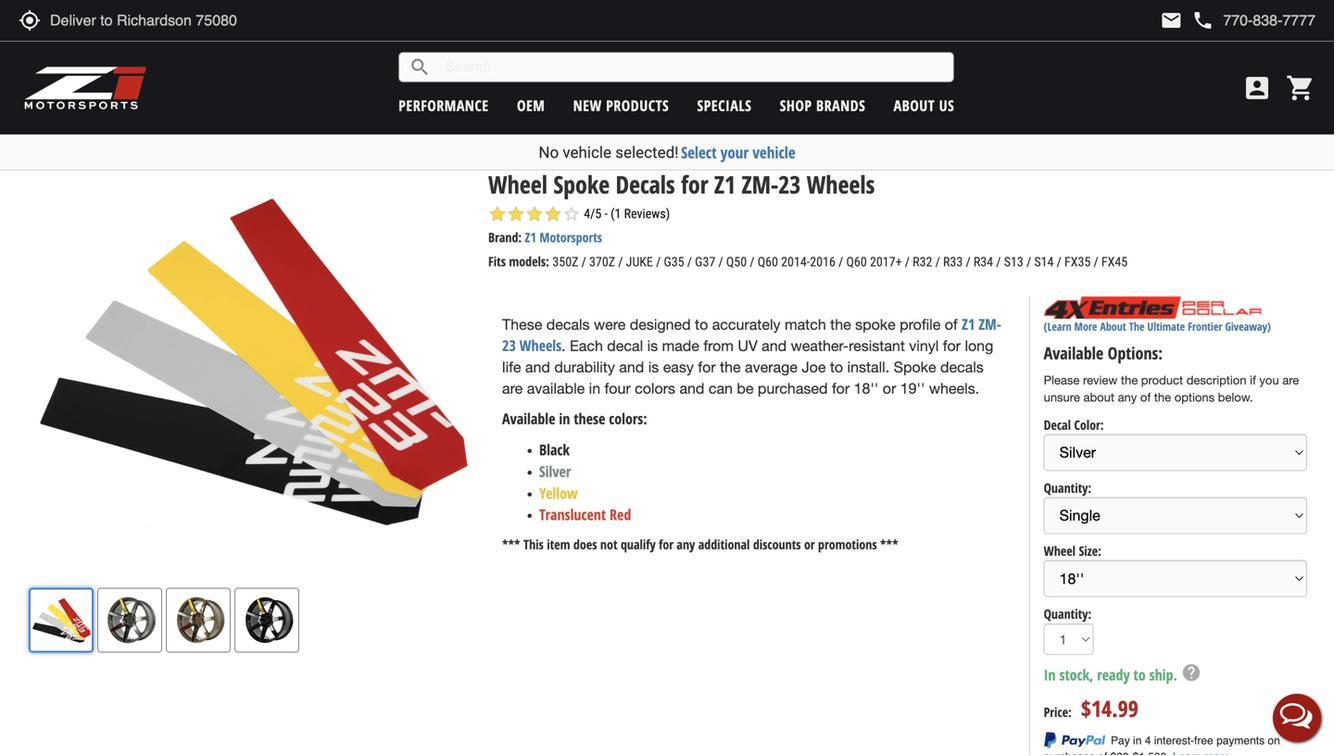 Task type: vqa. For each thing, say whether or not it's contained in the screenshot.
nissan 370z z34 2009 2010 2011 2012 2013 2014 2015 2016 2017 2018 2019 3.7l vq37vhr vhr nismo z1 motorsports image on the bottom of the page
no



Task type: locate. For each thing, give the bounding box(es) containing it.
quantity: up stock,
[[1044, 605, 1092, 623]]

frontier
[[1188, 319, 1222, 334]]

resistant
[[849, 337, 905, 355]]

decals up wheels.
[[940, 359, 984, 376]]

19''
[[900, 380, 925, 397]]

brand:
[[488, 229, 522, 246]]

0 vertical spatial to
[[695, 316, 708, 333]]

black silver yellow translucent red
[[539, 440, 631, 525]]

and up average
[[762, 337, 787, 355]]

0 horizontal spatial motorsports
[[294, 137, 357, 154]]

for down from
[[698, 359, 716, 376]]

0 horizontal spatial vehicle
[[563, 143, 612, 162]]

are
[[1283, 373, 1299, 387], [502, 380, 523, 397]]

wheel for spoke
[[488, 168, 548, 201]]

2 horizontal spatial to
[[1134, 665, 1146, 685]]

23
[[778, 168, 801, 201], [502, 336, 516, 356]]

1 vertical spatial z1 motorsports link
[[525, 229, 602, 246]]

zm- up long
[[979, 314, 1001, 334]]

1 horizontal spatial q60
[[846, 255, 867, 270]]

0 vertical spatial quantity:
[[1044, 479, 1092, 497]]

1 horizontal spatial in
[[589, 380, 601, 397]]

new products link
[[573, 95, 669, 115]]

0 vertical spatial wheel
[[488, 168, 548, 201]]

shop brands link
[[780, 95, 866, 115]]

specials link
[[697, 95, 752, 115]]

of down product
[[1140, 390, 1151, 405]]

or right discounts
[[804, 536, 815, 553]]

below.
[[1218, 390, 1253, 405]]

about us
[[894, 95, 955, 115]]

q60 left 2017+
[[846, 255, 867, 270]]

decals inside ". each decal is made from uv and weather-resistant vinyl for long life and durability and is easy for the average joe to install. spoke decals are available in four colors and can be purchased for 18'' or 19'' wheels."
[[940, 359, 984, 376]]

vehicle right the no
[[563, 143, 612, 162]]

1 vertical spatial 23
[[502, 336, 516, 356]]

giveaway)
[[1225, 319, 1271, 334]]

wheels.
[[929, 380, 979, 397]]

1 vertical spatial wheel
[[1044, 542, 1076, 560]]

1 horizontal spatial are
[[1283, 373, 1299, 387]]

spoke up the 19'' at the bottom right of the page
[[894, 359, 936, 376]]

of
[[945, 316, 958, 333], [1140, 390, 1151, 405]]

1 vertical spatial spoke
[[894, 359, 936, 376]]

options
[[1175, 390, 1215, 405]]

zm- down select your vehicle link on the right of page
[[742, 168, 778, 201]]

performance
[[13, 137, 78, 154]]

wheels right tires
[[221, 137, 258, 154]]

about left the us in the right top of the page
[[894, 95, 935, 115]]

/ right fx35
[[1094, 255, 1099, 270]]

0 vertical spatial 23
[[778, 168, 801, 201]]

0 horizontal spatial zm-
[[742, 168, 778, 201]]

black
[[539, 440, 570, 460]]

0 horizontal spatial 23
[[502, 336, 516, 356]]

these
[[502, 316, 542, 333]]

decals
[[616, 168, 675, 201]]

/
[[168, 137, 173, 154], [582, 255, 586, 270], [618, 255, 623, 270], [656, 255, 661, 270], [687, 255, 692, 270], [719, 255, 723, 270], [750, 255, 755, 270], [839, 255, 843, 270], [905, 255, 910, 270], [935, 255, 940, 270], [966, 255, 971, 270], [996, 255, 1001, 270], [1027, 255, 1031, 270], [1057, 255, 1062, 270], [1094, 255, 1099, 270]]

4 star from the left
[[544, 205, 562, 223]]

*** this item does not qualify for any additional discounts or promotions ***
[[502, 536, 898, 553]]

to left ship.
[[1134, 665, 1146, 685]]

price: $14.99
[[1044, 694, 1139, 724]]

in stock, ready to ship. help
[[1044, 663, 1202, 685]]

long
[[965, 337, 993, 355]]

product
[[1141, 373, 1183, 387]]

z1 down "your"
[[714, 168, 736, 201]]

s14
[[1034, 255, 1054, 270]]

wheels
[[128, 137, 165, 154], [221, 137, 258, 154], [807, 168, 875, 201], [520, 336, 562, 356]]

life
[[502, 359, 521, 376]]

0 horizontal spatial wheel
[[488, 168, 548, 201]]

/ left s14
[[1027, 255, 1031, 270]]

the down product
[[1154, 390, 1171, 405]]

z1
[[279, 137, 291, 154], [714, 168, 736, 201], [525, 229, 536, 246], [962, 314, 975, 334]]

1 horizontal spatial spoke
[[894, 359, 936, 376]]

1 horizontal spatial wheel
[[1044, 542, 1076, 560]]

0 vertical spatial motorsports
[[294, 137, 357, 154]]

motorsports down star_border
[[540, 229, 602, 246]]

about
[[894, 95, 935, 115], [1100, 319, 1126, 334]]

each
[[570, 337, 603, 355]]

available inside (learn more about the ultimate frontier giveaway) available options: please review the product description if you are unsure about any of the options below.
[[1044, 342, 1104, 364]]

performance link
[[399, 95, 489, 115]]

spoke inside ". each decal is made from uv and weather-resistant vinyl for long life and durability and is easy for the average joe to install. spoke decals are available in four colors and can be purchased for 18'' or 19'' wheels."
[[894, 359, 936, 376]]

1 horizontal spatial or
[[883, 380, 896, 397]]

z1 motorsports link right 'wheels' link
[[279, 137, 357, 154]]

in left the four
[[589, 380, 601, 397]]

decals up the .
[[546, 316, 590, 333]]

0 vertical spatial is
[[647, 337, 658, 355]]

us
[[939, 95, 955, 115]]

0 vertical spatial about
[[894, 95, 935, 115]]

z1 motorsports link down star_border
[[525, 229, 602, 246]]

the
[[830, 316, 851, 333], [720, 359, 741, 376], [1121, 373, 1138, 387], [1154, 390, 1171, 405]]

help
[[1181, 663, 1202, 683]]

ready
[[1097, 665, 1130, 685]]

1 vertical spatial available
[[502, 409, 555, 429]]

0 vertical spatial spoke
[[553, 168, 610, 201]]

vehicle
[[753, 142, 796, 163], [563, 143, 612, 162]]

spoke up star_border
[[553, 168, 610, 201]]

0 horizontal spatial q60
[[758, 255, 778, 270]]

wheel inside wheel spoke decals for z1 zm-23 wheels star star star star star_border 4/5 - (1 reviews) brand: z1 motorsports fits models: 350z / 370z / juke / g35 / g37 / q50 / q60 2014-2016 / q60 2017+ / r32 / r33 / r34 / s13 / s14 / fx35 / fx45
[[488, 168, 548, 201]]

to up from
[[695, 316, 708, 333]]

and down easy
[[680, 380, 705, 397]]

1 vertical spatial decals
[[940, 359, 984, 376]]

available down more
[[1044, 342, 1104, 364]]

available up black
[[502, 409, 555, 429]]

motorsports inside wheel spoke decals for z1 zm-23 wheels star star star star star_border 4/5 - (1 reviews) brand: z1 motorsports fits models: 350z / 370z / juke / g35 / g37 / q50 / q60 2014-2016 / q60 2017+ / r32 / r33 / r34 / s13 / s14 / fx35 / fx45
[[540, 229, 602, 246]]

(learn more about the ultimate frontier giveaway) link
[[1044, 319, 1271, 334]]

0 vertical spatial in
[[589, 380, 601, 397]]

spoke inside wheel spoke decals for z1 zm-23 wheels star star star star star_border 4/5 - (1 reviews) brand: z1 motorsports fits models: 350z / 370z / juke / g35 / g37 / q50 / q60 2014-2016 / q60 2017+ / r32 / r33 / r34 / s13 / s14 / fx35 / fx45
[[553, 168, 610, 201]]

2 vertical spatial to
[[1134, 665, 1146, 685]]

0 horizontal spatial or
[[804, 536, 815, 553]]

select
[[681, 142, 717, 163]]

23 down select your vehicle link on the right of page
[[778, 168, 801, 201]]

1 horizontal spatial of
[[1140, 390, 1151, 405]]

install.
[[847, 359, 890, 376]]

0 vertical spatial any
[[1118, 390, 1137, 405]]

r33
[[943, 255, 963, 270]]

23 inside z1 zm- 23 wheels
[[502, 336, 516, 356]]

are inside ". each decal is made from uv and weather-resistant vinyl for long life and durability and is easy for the average joe to install. spoke decals are available in four colors and can be purchased for 18'' or 19'' wheels."
[[502, 380, 523, 397]]

0 horizontal spatial in
[[559, 409, 570, 429]]

0 horizontal spatial to
[[695, 316, 708, 333]]

q60 left 2014- on the right top of the page
[[758, 255, 778, 270]]

1 horizontal spatial decals
[[940, 359, 984, 376]]

1 vertical spatial quantity:
[[1044, 605, 1092, 623]]

or right 18''
[[883, 380, 896, 397]]

0 vertical spatial of
[[945, 316, 958, 333]]

1 horizontal spatial available
[[1044, 342, 1104, 364]]

in
[[1044, 665, 1056, 685]]

q60
[[758, 255, 778, 270], [846, 255, 867, 270]]

wheels / tires
[[128, 137, 200, 154]]

color:
[[1074, 416, 1104, 433]]

g35
[[664, 255, 684, 270]]

account_box
[[1242, 73, 1272, 103]]

/ right g37
[[719, 255, 723, 270]]

2 quantity: from the top
[[1044, 605, 1092, 623]]

0 vertical spatial z1 motorsports link
[[279, 137, 357, 154]]

no
[[539, 143, 559, 162]]

decal
[[1044, 416, 1071, 433]]

any left additional
[[677, 536, 695, 553]]

four
[[605, 380, 631, 397]]

easy
[[663, 359, 694, 376]]

*** left this
[[502, 536, 520, 553]]

wheel for size:
[[1044, 542, 1076, 560]]

z1 up long
[[962, 314, 975, 334]]

0 horizontal spatial any
[[677, 536, 695, 553]]

1 vertical spatial to
[[830, 359, 843, 376]]

is up colors
[[648, 359, 659, 376]]

1 horizontal spatial about
[[1100, 319, 1126, 334]]

0 vertical spatial zm-
[[742, 168, 778, 201]]

1 *** from the left
[[502, 536, 520, 553]]

are right you
[[1283, 373, 1299, 387]]

motorsports right 'wheels' link
[[294, 137, 357, 154]]

translucent
[[539, 505, 606, 525]]

0 horizontal spatial of
[[945, 316, 958, 333]]

/ left tires
[[168, 137, 173, 154]]

more
[[1074, 319, 1097, 334]]

wheel left size:
[[1044, 542, 1076, 560]]

23 inside wheel spoke decals for z1 zm-23 wheels star star star star star_border 4/5 - (1 reviews) brand: z1 motorsports fits models: 350z / 370z / juke / g35 / g37 / q50 / q60 2014-2016 / q60 2017+ / r32 / r33 / r34 / s13 / s14 / fx35 / fx45
[[778, 168, 801, 201]]

vehicle right "your"
[[753, 142, 796, 163]]

z1 right 'wheels' link
[[279, 137, 291, 154]]

weather-
[[791, 337, 849, 355]]

vinyl
[[909, 337, 939, 355]]

1 horizontal spatial zm-
[[979, 314, 1001, 334]]

0 horizontal spatial decals
[[546, 316, 590, 333]]

any
[[1118, 390, 1137, 405], [677, 536, 695, 553]]

z1 motorsports logo image
[[23, 65, 148, 111]]

0 horizontal spatial are
[[502, 380, 523, 397]]

and right life
[[525, 359, 550, 376]]

0 horizontal spatial spoke
[[553, 168, 610, 201]]

to right joe
[[830, 359, 843, 376]]

0 horizontal spatial available
[[502, 409, 555, 429]]

the
[[1129, 319, 1145, 334]]

motorsports
[[294, 137, 357, 154], [540, 229, 602, 246]]

parts
[[81, 137, 107, 154]]

0 vertical spatial available
[[1044, 342, 1104, 364]]

/ left s13
[[996, 255, 1001, 270]]

in
[[589, 380, 601, 397], [559, 409, 570, 429]]

in left these on the left of page
[[559, 409, 570, 429]]

star
[[488, 205, 507, 223], [507, 205, 525, 223], [525, 205, 544, 223], [544, 205, 562, 223]]

for
[[681, 168, 708, 201], [943, 337, 961, 355], [698, 359, 716, 376], [832, 380, 850, 397], [659, 536, 674, 553]]

1 star from the left
[[488, 205, 507, 223]]

z1 up models:
[[525, 229, 536, 246]]

performance
[[399, 95, 489, 115]]

about inside (learn more about the ultimate frontier giveaway) available options: please review the product description if you are unsure about any of the options below.
[[1100, 319, 1126, 334]]

for down select
[[681, 168, 708, 201]]

1 vertical spatial zm-
[[979, 314, 1001, 334]]

0 horizontal spatial ***
[[502, 536, 520, 553]]

1 horizontal spatial motorsports
[[540, 229, 602, 246]]

about left "the"
[[1100, 319, 1126, 334]]

wheels down the these
[[520, 336, 562, 356]]

wheels inside z1 zm- 23 wheels
[[520, 336, 562, 356]]

wheels down 'brands'
[[807, 168, 875, 201]]

wheel down the no
[[488, 168, 548, 201]]

the up can
[[720, 359, 741, 376]]

are down life
[[502, 380, 523, 397]]

of right profile
[[945, 316, 958, 333]]

1 horizontal spatial to
[[830, 359, 843, 376]]

1 vertical spatial motorsports
[[540, 229, 602, 246]]

350z
[[553, 255, 579, 270]]

/ right 370z
[[618, 255, 623, 270]]

*** right promotions
[[880, 536, 898, 553]]

1 horizontal spatial ***
[[880, 536, 898, 553]]

oem
[[517, 95, 545, 115]]

0 vertical spatial or
[[883, 380, 896, 397]]

star_border
[[562, 205, 581, 223]]

0 vertical spatial decals
[[546, 316, 590, 333]]

this
[[524, 536, 544, 553]]

is down designed
[[647, 337, 658, 355]]

1 vertical spatial is
[[648, 359, 659, 376]]

1 vertical spatial of
[[1140, 390, 1151, 405]]

the down options:
[[1121, 373, 1138, 387]]

1 horizontal spatial any
[[1118, 390, 1137, 405]]

any right "about"
[[1118, 390, 1137, 405]]

quantity: up wheel size:
[[1044, 479, 1092, 497]]

available in these colors:
[[502, 409, 647, 429]]

z1 motorsports link
[[279, 137, 357, 154], [525, 229, 602, 246]]

23 up life
[[502, 336, 516, 356]]

and down decal
[[619, 359, 644, 376]]

shopping_cart link
[[1281, 73, 1316, 103]]

additional
[[698, 536, 750, 553]]

1 vertical spatial about
[[1100, 319, 1126, 334]]

1 horizontal spatial 23
[[778, 168, 801, 201]]

/ right s14
[[1057, 255, 1062, 270]]



Task type: describe. For each thing, give the bounding box(es) containing it.
wheel size:
[[1044, 542, 1102, 560]]

phone link
[[1192, 9, 1316, 32]]

does
[[573, 536, 597, 553]]

/ left 'g35'
[[656, 255, 661, 270]]

mail link
[[1160, 9, 1183, 32]]

these decals were designed to accurately match the spoke profile of
[[502, 316, 962, 333]]

available
[[527, 380, 585, 397]]

mail phone
[[1160, 9, 1214, 32]]

wheels inside wheel spoke decals for z1 zm-23 wheels star star star star star_border 4/5 - (1 reviews) brand: z1 motorsports fits models: 350z / 370z / juke / g35 / g37 / q50 / q60 2014-2016 / q60 2017+ / r32 / r33 / r34 / s13 / s14 / fx35 / fx45
[[807, 168, 875, 201]]

the inside ". each decal is made from uv and weather-resistant vinyl for long life and durability and is easy for the average joe to install. spoke decals are available in four colors and can be purchased for 18'' or 19'' wheels."
[[720, 359, 741, 376]]

zm- inside wheel spoke decals for z1 zm-23 wheels star star star star star_border 4/5 - (1 reviews) brand: z1 motorsports fits models: 350z / 370z / juke / g35 / g37 / q50 / q60 2014-2016 / q60 2017+ / r32 / r33 / r34 / s13 / s14 / fx35 / fx45
[[742, 168, 778, 201]]

1 vertical spatial or
[[804, 536, 815, 553]]

can
[[709, 380, 733, 397]]

to inside ". each decal is made from uv and weather-resistant vinyl for long life and durability and is easy for the average joe to install. spoke decals are available in four colors and can be purchased for 18'' or 19'' wheels."
[[830, 359, 843, 376]]

any inside (learn more about the ultimate frontier giveaway) available options: please review the product description if you are unsure about any of the options below.
[[1118, 390, 1137, 405]]

/ left r34
[[966, 255, 971, 270]]

for left 18''
[[832, 380, 850, 397]]

/ right the q50
[[750, 255, 755, 270]]

2 q60 from the left
[[846, 255, 867, 270]]

description
[[1187, 373, 1247, 387]]

z1 zm- 23 wheels link
[[502, 314, 1001, 356]]

wheel spoke decals for z1 zm-23 wheels star star star star star_border 4/5 - (1 reviews) brand: z1 motorsports fits models: 350z / 370z / juke / g35 / g37 / q50 / q60 2014-2016 / q60 2017+ / r32 / r33 / r34 / s13 / s14 / fx35 / fx45
[[488, 168, 1128, 270]]

1 quantity: from the top
[[1044, 479, 1092, 497]]

3 star from the left
[[525, 205, 544, 223]]

ultimate
[[1147, 319, 1185, 334]]

spoke
[[855, 316, 896, 333]]

wheels left tires
[[128, 137, 165, 154]]

0 horizontal spatial about
[[894, 95, 935, 115]]

price:
[[1044, 703, 1072, 721]]

wheels / tires link
[[128, 137, 200, 154]]

models:
[[509, 253, 549, 270]]

specials
[[697, 95, 752, 115]]

profile
[[900, 316, 941, 333]]

2 star from the left
[[507, 205, 525, 223]]

average
[[745, 359, 798, 376]]

1 vertical spatial in
[[559, 409, 570, 429]]

z1 motorsports
[[279, 137, 357, 154]]

match
[[785, 316, 826, 333]]

/ left r33
[[935, 255, 940, 270]]

shop brands
[[780, 95, 866, 115]]

designed
[[630, 316, 691, 333]]

colors:
[[609, 409, 647, 429]]

about
[[1084, 390, 1115, 405]]

new products
[[573, 95, 669, 115]]

made
[[662, 337, 699, 355]]

unsure
[[1044, 390, 1080, 405]]

2014-
[[781, 255, 810, 270]]

for right qualify at the left of page
[[659, 536, 674, 553]]

decal color:
[[1044, 416, 1104, 433]]

are inside (learn more about the ultimate frontier giveaway) available options: please review the product description if you are unsure about any of the options below.
[[1283, 373, 1299, 387]]

your
[[721, 142, 749, 163]]

1 vertical spatial any
[[677, 536, 695, 553]]

performance parts link
[[13, 137, 107, 154]]

vehicle inside the no vehicle selected! select your vehicle
[[563, 143, 612, 162]]

/ right 2016
[[839, 255, 843, 270]]

in inside ". each decal is made from uv and weather-resistant vinyl for long life and durability and is easy for the average joe to install. spoke decals are available in four colors and can be purchased for 18'' or 19'' wheels."
[[589, 380, 601, 397]]

account_box link
[[1238, 73, 1277, 103]]

from
[[704, 337, 734, 355]]

18''
[[854, 380, 879, 397]]

z1 inside z1 zm- 23 wheels
[[962, 314, 975, 334]]

zm- inside z1 zm- 23 wheels
[[979, 314, 1001, 334]]

purchased
[[758, 380, 828, 397]]

options:
[[1108, 342, 1163, 364]]

1 horizontal spatial vehicle
[[753, 142, 796, 163]]

Search search field
[[431, 53, 954, 81]]

be
[[737, 380, 754, 397]]

/ left g37
[[687, 255, 692, 270]]

2 *** from the left
[[880, 536, 898, 553]]

joe
[[802, 359, 826, 376]]

or inside ". each decal is made from uv and weather-resistant vinyl for long life and durability and is easy for the average joe to install. spoke decals are available in four colors and can be purchased for 18'' or 19'' wheels."
[[883, 380, 896, 397]]

(learn more about the ultimate frontier giveaway) available options: please review the product description if you are unsure about any of the options below.
[[1044, 319, 1299, 405]]

colors
[[635, 380, 675, 397]]

phone
[[1192, 9, 1214, 32]]

1 horizontal spatial z1 motorsports link
[[525, 229, 602, 246]]

discounts
[[753, 536, 801, 553]]

yellow
[[539, 483, 578, 503]]

performance parts
[[13, 137, 107, 154]]

/ left r32
[[905, 255, 910, 270]]

of inside (learn more about the ultimate frontier giveaway) available options: please review the product description if you are unsure about any of the options below.
[[1140, 390, 1151, 405]]

my_location
[[19, 9, 41, 32]]

shop
[[780, 95, 812, 115]]

if
[[1250, 373, 1256, 387]]

$14.99
[[1081, 694, 1139, 724]]

z1 zm- 23 wheels
[[502, 314, 1001, 356]]

/ right the 350z
[[582, 255, 586, 270]]

decal
[[607, 337, 643, 355]]

for left long
[[943, 337, 961, 355]]

wheels link
[[221, 137, 258, 154]]

1 q60 from the left
[[758, 255, 778, 270]]

not
[[600, 536, 618, 553]]

mail
[[1160, 9, 1183, 32]]

select your vehicle link
[[681, 142, 796, 163]]

qualify
[[621, 536, 656, 553]]

shopping_cart
[[1286, 73, 1316, 103]]

stock,
[[1059, 665, 1094, 685]]

uv
[[738, 337, 758, 355]]

fx45
[[1102, 255, 1128, 270]]

no vehicle selected! select your vehicle
[[539, 142, 796, 163]]

. each decal is made from uv and weather-resistant vinyl for long life and durability and is easy for the average joe to install. spoke decals are available in four colors and can be purchased for 18'' or 19'' wheels.
[[502, 337, 993, 397]]

to inside in stock, ready to ship. help
[[1134, 665, 1146, 685]]

search
[[409, 56, 431, 78]]

silver
[[539, 461, 571, 481]]

fits
[[488, 253, 506, 270]]

the up the weather-
[[830, 316, 851, 333]]

for inside wheel spoke decals for z1 zm-23 wheels star star star star star_border 4/5 - (1 reviews) brand: z1 motorsports fits models: 350z / 370z / juke / g35 / g37 / q50 / q60 2014-2016 / q60 2017+ / r32 / r33 / r34 / s13 / s14 / fx35 / fx45
[[681, 168, 708, 201]]

products
[[606, 95, 669, 115]]

accurately
[[712, 316, 781, 333]]

were
[[594, 316, 626, 333]]

new
[[573, 95, 602, 115]]

fx35
[[1065, 255, 1091, 270]]

r32
[[913, 255, 932, 270]]

0 horizontal spatial z1 motorsports link
[[279, 137, 357, 154]]

.
[[562, 337, 566, 355]]

review
[[1083, 373, 1118, 387]]



